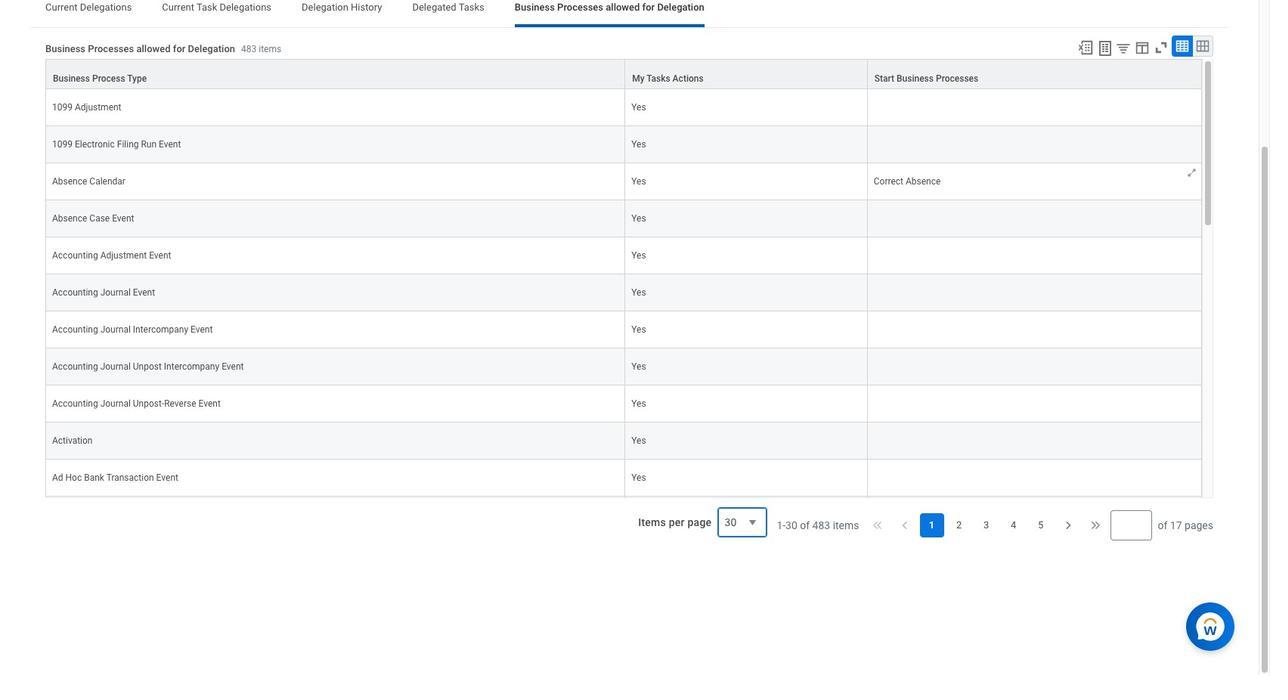 Task type: vqa. For each thing, say whether or not it's contained in the screenshot.
Accounting Journal Event
yes



Task type: locate. For each thing, give the bounding box(es) containing it.
1 horizontal spatial allowed
[[606, 1, 640, 13]]

30
[[786, 520, 798, 532]]

event
[[159, 139, 181, 150], [112, 213, 134, 224], [149, 250, 171, 261], [133, 287, 155, 298], [191, 324, 213, 335], [222, 361, 244, 372], [199, 399, 221, 409], [156, 473, 178, 483]]

1099 down business process type on the top of the page
[[52, 102, 73, 113]]

2 journal from the top
[[100, 324, 131, 335]]

expand table image
[[1196, 38, 1211, 54]]

start
[[875, 73, 895, 84]]

1 horizontal spatial tasks
[[647, 73, 671, 84]]

2 horizontal spatial delegation
[[658, 1, 705, 13]]

1 yes from the top
[[632, 102, 647, 113]]

yes for 1099 electronic filing run event
[[632, 139, 647, 150]]

activation
[[52, 436, 93, 446]]

absence left case
[[52, 213, 87, 224]]

accounting
[[52, 250, 98, 261], [52, 287, 98, 298], [52, 324, 98, 335], [52, 361, 98, 372], [52, 399, 98, 409]]

0 vertical spatial allowed
[[606, 1, 640, 13]]

yes for accounting journal unpost-reverse event
[[632, 399, 647, 409]]

accounting adjustment event
[[52, 250, 171, 261]]

Go to page number text field
[[1111, 511, 1153, 541]]

business
[[515, 1, 555, 13], [45, 43, 86, 55], [53, 73, 90, 84], [897, 73, 934, 84]]

cell for activation
[[868, 423, 1203, 460]]

tasks for my
[[647, 73, 671, 84]]

adjustment for accounting
[[100, 250, 147, 261]]

4 button
[[1002, 514, 1026, 538]]

cell for 1099 adjustment
[[868, 89, 1203, 126]]

ad hoc bank transaction event
[[52, 473, 178, 483]]

483 down current task delegations
[[241, 44, 257, 55]]

absence for absence case event
[[52, 213, 87, 224]]

delegations
[[80, 1, 132, 13], [220, 1, 272, 13]]

11 yes from the top
[[632, 473, 647, 483]]

1 horizontal spatial items
[[833, 520, 860, 532]]

for for business processes allowed for delegation
[[643, 1, 655, 13]]

1 row from the top
[[45, 59, 1203, 89]]

delegation down the 'task'
[[188, 43, 235, 55]]

list inside pagination element
[[920, 514, 1053, 538]]

accounting for accounting journal unpost-reverse event
[[52, 399, 98, 409]]

processes for business processes allowed for delegation 483 items
[[88, 43, 134, 55]]

10 yes from the top
[[632, 436, 647, 446]]

start business processes
[[875, 73, 979, 84]]

9 row from the top
[[45, 349, 1203, 386]]

0 horizontal spatial allowed
[[137, 43, 171, 55]]

0 vertical spatial items
[[259, 44, 282, 55]]

2 yes from the top
[[632, 139, 647, 150]]

1099
[[52, 102, 73, 113], [52, 139, 73, 150]]

1 horizontal spatial processes
[[558, 1, 604, 13]]

yes for absence case event
[[632, 213, 647, 224]]

cell
[[868, 89, 1203, 126], [868, 126, 1203, 163], [868, 200, 1203, 237], [868, 237, 1203, 274], [868, 274, 1203, 312], [868, 312, 1203, 349], [868, 349, 1203, 386], [868, 386, 1203, 423], [868, 423, 1203, 460], [868, 460, 1203, 497], [45, 497, 626, 534], [626, 497, 868, 534], [868, 497, 1203, 534]]

tasks
[[459, 1, 485, 13], [647, 73, 671, 84]]

1 horizontal spatial for
[[643, 1, 655, 13]]

workday assistant region
[[1187, 597, 1241, 651]]

483
[[241, 44, 257, 55], [813, 520, 831, 532]]

grow image
[[1187, 167, 1198, 178]]

delegation up "actions"
[[658, 1, 705, 13]]

business process type button
[[46, 60, 625, 88]]

0 horizontal spatial for
[[173, 43, 186, 55]]

3
[[984, 520, 990, 531]]

for down current task delegations
[[173, 43, 186, 55]]

absence left 'calendar'
[[52, 176, 87, 187]]

absence
[[52, 176, 87, 187], [906, 176, 941, 187], [52, 213, 87, 224]]

delegation left the history
[[302, 1, 349, 13]]

cell for absence case event
[[868, 200, 1203, 237]]

4 yes from the top
[[632, 213, 647, 224]]

current for current task delegations
[[162, 1, 194, 13]]

my
[[633, 73, 645, 84]]

3 accounting from the top
[[52, 324, 98, 335]]

accounting down absence case event
[[52, 250, 98, 261]]

row containing 1099 electronic filing run event
[[45, 126, 1203, 163]]

5
[[1039, 520, 1044, 531]]

accounting journal unpost-reverse event
[[52, 399, 221, 409]]

electronic
[[75, 139, 115, 150]]

of 17 pages
[[1159, 520, 1214, 532]]

per
[[669, 517, 685, 529]]

2 delegations from the left
[[220, 1, 272, 13]]

1 horizontal spatial 483
[[813, 520, 831, 532]]

1 vertical spatial items
[[833, 520, 860, 532]]

1 vertical spatial 483
[[813, 520, 831, 532]]

1 horizontal spatial delegations
[[220, 1, 272, 13]]

delegation
[[302, 1, 349, 13], [658, 1, 705, 13], [188, 43, 235, 55]]

4 journal from the top
[[100, 399, 131, 409]]

row containing accounting journal intercompany event
[[45, 312, 1203, 349]]

cell for accounting journal unpost-reverse event
[[868, 386, 1203, 423]]

1099 left electronic
[[52, 139, 73, 150]]

4 accounting from the top
[[52, 361, 98, 372]]

accounting journal event
[[52, 287, 155, 298]]

journal
[[100, 287, 131, 298], [100, 324, 131, 335], [100, 361, 131, 372], [100, 399, 131, 409]]

1-30 of 483 items
[[777, 520, 860, 532]]

for
[[643, 1, 655, 13], [173, 43, 186, 55]]

8 row from the top
[[45, 312, 1203, 349]]

1 1099 from the top
[[52, 102, 73, 113]]

for for business processes allowed for delegation 483 items
[[173, 43, 186, 55]]

1 vertical spatial 1099
[[52, 139, 73, 150]]

intercompany up accounting journal unpost intercompany event in the left bottom of the page
[[133, 324, 188, 335]]

6 yes from the top
[[632, 287, 647, 298]]

items left the chevron 2x left small icon
[[833, 520, 860, 532]]

absence right correct
[[906, 176, 941, 187]]

accounting down accounting journal event in the left of the page
[[52, 324, 98, 335]]

1 accounting from the top
[[52, 250, 98, 261]]

2 horizontal spatial processes
[[937, 73, 979, 84]]

adjustment for 1099
[[75, 102, 121, 113]]

2 1099 from the top
[[52, 139, 73, 150]]

of left 17
[[1159, 520, 1168, 532]]

accounting up activation
[[52, 399, 98, 409]]

current delegations
[[45, 1, 132, 13]]

cell for ad hoc bank transaction event
[[868, 460, 1203, 497]]

3 yes from the top
[[632, 176, 647, 187]]

allowed up the type
[[137, 43, 171, 55]]

3 journal from the top
[[100, 361, 131, 372]]

5 accounting from the top
[[52, 399, 98, 409]]

1 vertical spatial for
[[173, 43, 186, 55]]

12 row from the top
[[45, 460, 1203, 497]]

of right 30
[[801, 520, 810, 532]]

page
[[688, 517, 712, 529]]

allowed for business processes allowed for delegation 483 items
[[137, 43, 171, 55]]

1099 adjustment
[[52, 102, 121, 113]]

0 vertical spatial intercompany
[[133, 324, 188, 335]]

yes
[[632, 102, 647, 113], [632, 139, 647, 150], [632, 176, 647, 187], [632, 213, 647, 224], [632, 250, 647, 261], [632, 287, 647, 298], [632, 324, 647, 335], [632, 361, 647, 372], [632, 399, 647, 409], [632, 436, 647, 446], [632, 473, 647, 483]]

row containing accounting adjustment event
[[45, 237, 1203, 274]]

1 vertical spatial processes
[[88, 43, 134, 55]]

journal down accounting adjustment event
[[100, 287, 131, 298]]

483 right 30
[[813, 520, 831, 532]]

row containing absence case event
[[45, 200, 1203, 237]]

0 horizontal spatial tasks
[[459, 1, 485, 13]]

tasks right delegated at the top left
[[459, 1, 485, 13]]

2 vertical spatial processes
[[937, 73, 979, 84]]

fullscreen image
[[1154, 39, 1170, 56]]

tab list
[[30, 0, 1229, 27]]

1 vertical spatial tasks
[[647, 73, 671, 84]]

0 horizontal spatial processes
[[88, 43, 134, 55]]

accounting down accounting adjustment event
[[52, 287, 98, 298]]

7 yes from the top
[[632, 324, 647, 335]]

0 horizontal spatial delegation
[[188, 43, 235, 55]]

0 horizontal spatial delegations
[[80, 1, 132, 13]]

tasks right my
[[647, 73, 671, 84]]

processes for business processes allowed for delegation
[[558, 1, 604, 13]]

6 row from the top
[[45, 237, 1203, 274]]

1 journal from the top
[[100, 287, 131, 298]]

hoc
[[65, 473, 82, 483]]

delegations up business processes allowed for delegation 483 items in the left top of the page
[[80, 1, 132, 13]]

list containing 2
[[920, 514, 1053, 538]]

row containing business process type
[[45, 59, 1203, 89]]

5 row from the top
[[45, 200, 1203, 237]]

filing
[[117, 139, 139, 150]]

1 current from the left
[[45, 1, 78, 13]]

2 current from the left
[[162, 1, 194, 13]]

tasks inside popup button
[[647, 73, 671, 84]]

intercompany
[[133, 324, 188, 335], [164, 361, 220, 372]]

1099 for 1099 electronic filing run event
[[52, 139, 73, 150]]

toolbar
[[1071, 35, 1214, 59]]

0 vertical spatial adjustment
[[75, 102, 121, 113]]

yes for ad hoc bank transaction event
[[632, 473, 647, 483]]

journal down accounting journal event in the left of the page
[[100, 324, 131, 335]]

journal for event
[[100, 287, 131, 298]]

1 vertical spatial allowed
[[137, 43, 171, 55]]

row
[[45, 59, 1203, 89], [45, 89, 1203, 126], [45, 126, 1203, 163], [45, 163, 1203, 200], [45, 200, 1203, 237], [45, 237, 1203, 274], [45, 274, 1203, 312], [45, 312, 1203, 349], [45, 349, 1203, 386], [45, 386, 1203, 423], [45, 423, 1203, 460], [45, 460, 1203, 497], [45, 497, 1203, 534]]

reverse
[[164, 399, 196, 409]]

adjustment up accounting journal event in the left of the page
[[100, 250, 147, 261]]

0 vertical spatial processes
[[558, 1, 604, 13]]

calendar
[[90, 176, 126, 187]]

2 accounting from the top
[[52, 287, 98, 298]]

journal left unpost
[[100, 361, 131, 372]]

select to filter grid data image
[[1116, 40, 1133, 56]]

2 row from the top
[[45, 89, 1203, 126]]

allowed
[[606, 1, 640, 13], [137, 43, 171, 55]]

business inside business process type popup button
[[53, 73, 90, 84]]

items down current task delegations
[[259, 44, 282, 55]]

0 vertical spatial 1099
[[52, 102, 73, 113]]

list
[[920, 514, 1053, 538]]

0 horizontal spatial 483
[[241, 44, 257, 55]]

0 horizontal spatial current
[[45, 1, 78, 13]]

tasks for delegated
[[459, 1, 485, 13]]

0 horizontal spatial items
[[259, 44, 282, 55]]

yes for absence calendar
[[632, 176, 647, 187]]

adjustment
[[75, 102, 121, 113], [100, 250, 147, 261]]

type
[[127, 73, 147, 84]]

current
[[45, 1, 78, 13], [162, 1, 194, 13]]

1 vertical spatial adjustment
[[100, 250, 147, 261]]

0 vertical spatial for
[[643, 1, 655, 13]]

items
[[259, 44, 282, 55], [833, 520, 860, 532]]

9 yes from the top
[[632, 399, 647, 409]]

accounting down accounting journal intercompany event on the top left of page
[[52, 361, 98, 372]]

business processes allowed for delegation
[[515, 1, 705, 13]]

correct absence cell
[[868, 163, 1203, 200]]

4 row from the top
[[45, 163, 1203, 200]]

8 yes from the top
[[632, 361, 647, 372]]

pages
[[1186, 520, 1214, 532]]

5 button
[[1029, 514, 1053, 538]]

for up my
[[643, 1, 655, 13]]

1 horizontal spatial delegation
[[302, 1, 349, 13]]

delegation for business processes allowed for delegation
[[658, 1, 705, 13]]

10 row from the top
[[45, 386, 1203, 423]]

adjustment down business process type on the top of the page
[[75, 102, 121, 113]]

row containing ad hoc bank transaction event
[[45, 460, 1203, 497]]

delegated
[[413, 1, 457, 13]]

0 horizontal spatial of
[[801, 520, 810, 532]]

2
[[957, 520, 962, 531]]

cell for accounting journal intercompany event
[[868, 312, 1203, 349]]

5 yes from the top
[[632, 250, 647, 261]]

my tasks actions button
[[626, 60, 868, 88]]

delegations right the 'task'
[[220, 1, 272, 13]]

483 inside 'status'
[[813, 520, 831, 532]]

1 horizontal spatial current
[[162, 1, 194, 13]]

allowed up my
[[606, 1, 640, 13]]

0 vertical spatial tasks
[[459, 1, 485, 13]]

0 vertical spatial 483
[[241, 44, 257, 55]]

processes
[[558, 1, 604, 13], [88, 43, 134, 55], [937, 73, 979, 84]]

3 row from the top
[[45, 126, 1203, 163]]

intercompany up "reverse" at the bottom left
[[164, 361, 220, 372]]

1 of from the left
[[801, 520, 810, 532]]

11 row from the top
[[45, 423, 1203, 460]]

1 horizontal spatial of
[[1159, 520, 1168, 532]]

allowed inside tab list
[[606, 1, 640, 13]]

of inside 'status'
[[801, 520, 810, 532]]

items per page
[[639, 517, 712, 529]]

journal left unpost-
[[100, 399, 131, 409]]

accounting for accounting journal unpost intercompany event
[[52, 361, 98, 372]]

7 row from the top
[[45, 274, 1203, 312]]

case
[[90, 213, 110, 224]]

of
[[801, 520, 810, 532], [1159, 520, 1168, 532]]



Task type: describe. For each thing, give the bounding box(es) containing it.
row containing accounting journal unpost intercompany event
[[45, 349, 1203, 386]]

history
[[351, 1, 382, 13]]

cell for accounting journal unpost intercompany event
[[868, 349, 1203, 386]]

correct absence
[[874, 176, 941, 187]]

yes for accounting journal unpost intercompany event
[[632, 361, 647, 372]]

table image
[[1176, 38, 1191, 54]]

click to view/edit grid preferences image
[[1135, 39, 1151, 56]]

4
[[1011, 520, 1017, 531]]

business inside start business processes popup button
[[897, 73, 934, 84]]

items inside 'status'
[[833, 520, 860, 532]]

process
[[92, 73, 125, 84]]

row containing absence calendar
[[45, 163, 1203, 200]]

yes for accounting adjustment event
[[632, 250, 647, 261]]

journal for unpost-
[[100, 399, 131, 409]]

13 row from the top
[[45, 497, 1203, 534]]

1-
[[777, 520, 786, 532]]

business for business process type
[[53, 73, 90, 84]]

2 button
[[948, 514, 972, 538]]

correct
[[874, 176, 904, 187]]

delegation history
[[302, 1, 382, 13]]

processes inside start business processes popup button
[[937, 73, 979, 84]]

tab list containing current delegations
[[30, 0, 1229, 27]]

chevron 2x right small image
[[1088, 518, 1103, 533]]

1099 for 1099 adjustment
[[52, 102, 73, 113]]

accounting journal intercompany event
[[52, 324, 213, 335]]

1 delegations from the left
[[80, 1, 132, 13]]

current for current delegations
[[45, 1, 78, 13]]

start business processes button
[[868, 60, 1202, 88]]

allowed for business processes allowed for delegation
[[606, 1, 640, 13]]

1099 electronic filing run event
[[52, 139, 181, 150]]

483 inside business processes allowed for delegation 483 items
[[241, 44, 257, 55]]

unpost
[[133, 361, 162, 372]]

journal for unpost
[[100, 361, 131, 372]]

1 vertical spatial intercompany
[[164, 361, 220, 372]]

export to excel image
[[1078, 39, 1095, 56]]

cell for accounting journal event
[[868, 274, 1203, 312]]

accounting journal unpost intercompany event
[[52, 361, 244, 372]]

cell for 1099 electronic filing run event
[[868, 126, 1203, 163]]

cell for accounting adjustment event
[[868, 237, 1203, 274]]

journal for intercompany
[[100, 324, 131, 335]]

bank
[[84, 473, 104, 483]]

17
[[1171, 520, 1183, 532]]

business for business processes allowed for delegation
[[515, 1, 555, 13]]

chevron left small image
[[898, 518, 913, 533]]

items per page element
[[637, 498, 768, 547]]

business processes allowed for delegation 483 items
[[45, 43, 282, 55]]

accounting for accounting journal intercompany event
[[52, 324, 98, 335]]

absence calendar
[[52, 176, 126, 187]]

unpost-
[[133, 399, 164, 409]]

transaction
[[106, 473, 154, 483]]

row containing accounting journal unpost-reverse event
[[45, 386, 1203, 423]]

yes for 1099 adjustment
[[632, 102, 647, 113]]

delegated tasks
[[413, 1, 485, 13]]

absence inside correct absence cell
[[906, 176, 941, 187]]

absence case event
[[52, 213, 134, 224]]

actions
[[673, 73, 704, 84]]

business for business processes allowed for delegation 483 items
[[45, 43, 86, 55]]

pagination element
[[777, 498, 1214, 553]]

chevron right small image
[[1061, 518, 1076, 533]]

my tasks actions
[[633, 73, 704, 84]]

accounting for accounting journal event
[[52, 287, 98, 298]]

yes for accounting journal event
[[632, 287, 647, 298]]

items inside business processes allowed for delegation 483 items
[[259, 44, 282, 55]]

task
[[197, 1, 217, 13]]

delegation for business processes allowed for delegation 483 items
[[188, 43, 235, 55]]

yes for activation
[[632, 436, 647, 446]]

row containing activation
[[45, 423, 1203, 460]]

row containing 1099 adjustment
[[45, 89, 1203, 126]]

run
[[141, 139, 157, 150]]

items
[[639, 517, 667, 529]]

1-30 of 483 items status
[[777, 518, 860, 533]]

row containing accounting journal event
[[45, 274, 1203, 312]]

absence for absence calendar
[[52, 176, 87, 187]]

accounting for accounting adjustment event
[[52, 250, 98, 261]]

chevron 2x left small image
[[870, 518, 886, 533]]

3 button
[[975, 514, 999, 538]]

current task delegations
[[162, 1, 272, 13]]

2 of from the left
[[1159, 520, 1168, 532]]

business process type
[[53, 73, 147, 84]]

yes for accounting journal intercompany event
[[632, 324, 647, 335]]

ad
[[52, 473, 63, 483]]

export to worksheets image
[[1097, 39, 1115, 57]]



